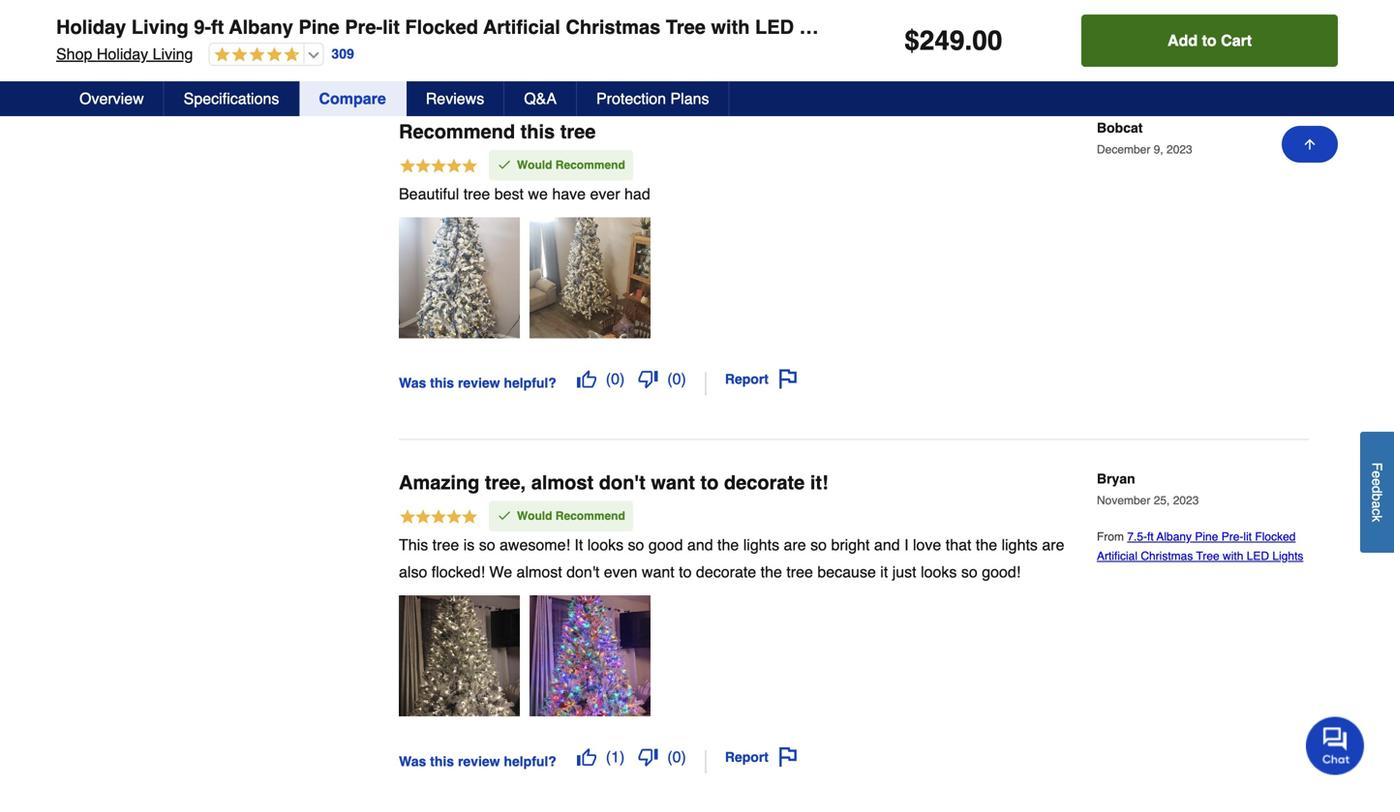 Task type: vqa. For each thing, say whether or not it's contained in the screenshot.
bottom artificial
yes



Task type: locate. For each thing, give the bounding box(es) containing it.
decorate
[[724, 472, 805, 494], [696, 563, 757, 581]]

1 vertical spatial was this review helpful?
[[399, 376, 557, 391]]

would recommend up have
[[517, 158, 626, 172]]

2 5 stars image from the top
[[399, 508, 478, 529]]

2 vertical spatial was this review helpful?
[[399, 754, 557, 769]]

( for thumb up icon associated with ( 1 )
[[606, 19, 611, 37]]

amazing tree, almost don't want to decorate it!
[[399, 472, 829, 494]]

review for amazing
[[458, 754, 500, 769]]

(
[[606, 19, 611, 37], [668, 19, 673, 37], [606, 370, 611, 388], [668, 370, 673, 388], [606, 748, 611, 766], [668, 748, 673, 766]]

https://photos us.bazaarvoice.com/photo/2/cghvdg86bg93zxm/e53e0b84 b38d 511b abe7 d4c90daf6334 image
[[530, 217, 651, 339]]

tree up "plans"
[[666, 16, 706, 38]]

2023 right 9,
[[1167, 143, 1193, 156]]

f
[[1370, 463, 1386, 471]]

)
[[620, 19, 625, 37], [681, 19, 687, 37], [620, 370, 625, 388], [681, 370, 687, 388], [620, 748, 625, 766], [681, 748, 687, 766]]

led
[[756, 16, 794, 38], [1247, 550, 1270, 563]]

checkmark image
[[497, 157, 512, 172]]

1 ( 1 ) from the top
[[606, 19, 625, 37]]

1 flag image from the top
[[779, 18, 798, 38]]

f e e d b a c k
[[1370, 463, 1386, 522]]

tree down bryan november 25, 2023
[[1197, 550, 1220, 563]]

0 horizontal spatial pine
[[299, 16, 340, 38]]

1 vertical spatial would recommend
[[517, 510, 626, 523]]

ft
[[211, 16, 224, 38], [1148, 530, 1154, 544]]

had
[[625, 185, 651, 203]]

0 vertical spatial helpful?
[[504, 24, 557, 40]]

and left i
[[875, 536, 900, 554]]

0
[[673, 19, 681, 37], [611, 370, 620, 388], [673, 370, 681, 388], [673, 748, 681, 766]]

( 0 ) for 3rd report "button" from the bottom of the page
[[668, 19, 687, 37]]

albany inside 7.5-ft albany pine pre-lit flocked artificial christmas tree with led lights
[[1157, 530, 1192, 544]]

looks down love
[[921, 563, 957, 581]]

0 vertical spatial report
[[725, 20, 769, 36]]

5 stars image down amazing
[[399, 508, 478, 529]]

1 vertical spatial would
[[517, 510, 553, 523]]

recommend up it
[[556, 510, 626, 523]]

2 vertical spatial recommend
[[556, 510, 626, 523]]

the
[[718, 536, 739, 554], [976, 536, 998, 554], [761, 563, 783, 581]]

want down good
[[642, 563, 675, 581]]

0 vertical spatial 5 stars image
[[399, 157, 478, 178]]

almost inside 'this tree is so awesome! it looks so good and the lights are so bright and i love that the lights are also flocked! we almost don't even want to decorate the tree because it just looks so good!'
[[517, 563, 562, 581]]

bobcat december 9, 2023
[[1097, 120, 1193, 156]]

0 horizontal spatial lights
[[744, 536, 780, 554]]

thumb down image for ( 1 )
[[639, 18, 658, 38]]

reviews
[[426, 90, 485, 108]]

1 horizontal spatial the
[[761, 563, 783, 581]]

flocked inside 7.5-ft albany pine pre-lit flocked artificial christmas tree with led lights
[[1256, 530, 1296, 544]]

ft inside 7.5-ft albany pine pre-lit flocked artificial christmas tree with led lights
[[1148, 530, 1154, 544]]

2 would from the top
[[517, 510, 553, 523]]

are left from
[[1043, 536, 1065, 554]]

2 ( 1 ) from the top
[[606, 748, 625, 766]]

0 horizontal spatial pre-
[[345, 16, 383, 38]]

2 vertical spatial review
[[458, 754, 500, 769]]

0 vertical spatial lights
[[800, 16, 858, 38]]

holiday up overview
[[97, 45, 148, 63]]

reviews button
[[407, 81, 505, 116]]

2 review from the top
[[458, 376, 500, 391]]

are left bright
[[784, 536, 807, 554]]

bryan november 25, 2023
[[1097, 471, 1200, 508]]

and right good
[[688, 536, 713, 554]]

report button for recommend this tree
[[719, 363, 805, 396]]

so left good
[[628, 536, 645, 554]]

1 thumb down image from the top
[[639, 18, 658, 38]]

looks right it
[[588, 536, 624, 554]]

2 vertical spatial report button
[[719, 741, 805, 774]]

1 e from the top
[[1370, 471, 1386, 478]]

1 vertical spatial pine
[[1196, 530, 1219, 544]]

0 vertical spatial 1
[[611, 19, 620, 37]]

1 horizontal spatial led
[[1247, 550, 1270, 563]]

2 was from the top
[[399, 376, 426, 391]]

pre- up 309
[[345, 16, 383, 38]]

good!
[[982, 563, 1021, 581]]

to inside 'this tree is so awesome! it looks so good and the lights are so bright and i love that the lights are also flocked! we almost don't even want to decorate the tree because it just looks so good!'
[[679, 563, 692, 581]]

0 horizontal spatial christmas
[[566, 16, 661, 38]]

e
[[1370, 471, 1386, 478], [1370, 478, 1386, 486]]

3 report from the top
[[725, 750, 769, 765]]

0 horizontal spatial and
[[688, 536, 713, 554]]

that
[[946, 536, 972, 554]]

1 vertical spatial want
[[642, 563, 675, 581]]

this for report "button" associated with recommend this tree
[[430, 376, 454, 391]]

want
[[651, 472, 695, 494], [642, 563, 675, 581]]

2 vertical spatial report
[[725, 750, 769, 765]]

1 vertical spatial lights
[[1273, 550, 1304, 563]]

so
[[479, 536, 496, 554], [628, 536, 645, 554], [811, 536, 827, 554], [962, 563, 978, 581]]

9-
[[194, 16, 211, 38]]

1 vertical spatial led
[[1247, 550, 1270, 563]]

albany up 4.7 stars image
[[229, 16, 293, 38]]

lights up good!
[[1002, 536, 1038, 554]]

2 e from the top
[[1370, 478, 1386, 486]]

flag image for amazing tree, almost don't want to decorate it!
[[779, 748, 798, 767]]

living left 9-
[[132, 16, 189, 38]]

don't up even
[[599, 472, 646, 494]]

holiday
[[56, 16, 126, 38], [97, 45, 148, 63]]

tree down q&a button
[[561, 120, 596, 143]]

would up 'we'
[[517, 158, 553, 172]]

want inside 'this tree is so awesome! it looks so good and the lights are so bright and i love that the lights are also flocked! we almost don't even want to decorate the tree because it just looks so good!'
[[642, 563, 675, 581]]

( 1 ) right thumb up image
[[606, 748, 625, 766]]

almost right the tree,
[[531, 472, 594, 494]]

artificial down from
[[1097, 550, 1138, 563]]

would
[[517, 158, 553, 172], [517, 510, 553, 523]]

3 report button from the top
[[719, 741, 805, 774]]

1 for thumb up icon associated with ( 1 )
[[611, 19, 620, 37]]

tree,
[[485, 472, 526, 494]]

just
[[893, 563, 917, 581]]

would up the awesome!
[[517, 510, 553, 523]]

0 horizontal spatial to
[[679, 563, 692, 581]]

this for 3rd report "button" from the bottom of the page
[[430, 24, 454, 40]]

don't
[[599, 472, 646, 494], [567, 563, 600, 581]]

1 horizontal spatial tree
[[1197, 550, 1220, 563]]

would recommend
[[517, 158, 626, 172], [517, 510, 626, 523]]

2 vertical spatial to
[[679, 563, 692, 581]]

with inside 7.5-ft albany pine pre-lit flocked artificial christmas tree with led lights
[[1223, 550, 1244, 563]]

1 horizontal spatial lit
[[1244, 530, 1252, 544]]

thumb up image
[[577, 748, 596, 767]]

0 vertical spatial holiday
[[56, 16, 126, 38]]

1 right thumb up image
[[611, 748, 620, 766]]

awesome!
[[500, 536, 570, 554]]

0 horizontal spatial flocked
[[405, 16, 478, 38]]

1 vertical spatial report button
[[719, 363, 805, 396]]

the right that
[[976, 536, 998, 554]]

shop
[[56, 45, 92, 63]]

1 vertical spatial almost
[[517, 563, 562, 581]]

2 1 from the top
[[611, 748, 620, 766]]

2 lights from the left
[[1002, 536, 1038, 554]]

1 vertical spatial with
[[1223, 550, 1244, 563]]

ft down 25,
[[1148, 530, 1154, 544]]

thumb up image for ( 1 )
[[577, 18, 596, 38]]

e up d
[[1370, 471, 1386, 478]]

albany right 7.5-
[[1157, 530, 1192, 544]]

2 would recommend from the top
[[517, 510, 626, 523]]

1 horizontal spatial to
[[701, 472, 719, 494]]

1 vertical spatial thumb up image
[[577, 370, 596, 389]]

almost down the awesome!
[[517, 563, 562, 581]]

2023 inside bobcat december 9, 2023
[[1167, 143, 1193, 156]]

pine right 7.5-
[[1196, 530, 1219, 544]]

1 was from the top
[[399, 24, 426, 40]]

don't down it
[[567, 563, 600, 581]]

1 1 from the top
[[611, 19, 620, 37]]

living up specifications
[[153, 45, 193, 63]]

because
[[818, 563, 876, 581]]

lit inside 7.5-ft albany pine pre-lit flocked artificial christmas tree with led lights
[[1244, 530, 1252, 544]]

led inside 7.5-ft albany pine pre-lit flocked artificial christmas tree with led lights
[[1247, 550, 1270, 563]]

1 vertical spatial ( 1 )
[[606, 748, 625, 766]]

flag image for recommend this tree
[[779, 370, 798, 389]]

0 vertical spatial was
[[399, 24, 426, 40]]

bright
[[832, 536, 870, 554]]

q&a button
[[505, 81, 577, 116]]

would recommend up it
[[517, 510, 626, 523]]

the left because
[[761, 563, 783, 581]]

3 was from the top
[[399, 754, 426, 769]]

1 lights from the left
[[744, 536, 780, 554]]

3 was this review helpful? from the top
[[399, 754, 557, 769]]

helpful? for tree,
[[504, 754, 557, 769]]

artificial up q&a
[[484, 16, 561, 38]]

0 vertical spatial living
[[132, 16, 189, 38]]

1 vertical spatial 5 stars image
[[399, 508, 478, 529]]

report for recommend this tree
[[725, 371, 769, 387]]

0 horizontal spatial albany
[[229, 16, 293, 38]]

we
[[528, 185, 548, 203]]

2 vertical spatial helpful?
[[504, 754, 557, 769]]

to up 'this tree is so awesome! it looks so good and the lights are so bright and i love that the lights are also flocked! we almost don't even want to decorate the tree because it just looks so good!'
[[701, 472, 719, 494]]

2 vertical spatial flag image
[[779, 748, 798, 767]]

0 vertical spatial was this review helpful?
[[399, 24, 557, 40]]

pine up 309
[[299, 16, 340, 38]]

1 vertical spatial looks
[[921, 563, 957, 581]]

1 would from the top
[[517, 158, 553, 172]]

0 vertical spatial thumb down image
[[639, 18, 658, 38]]

d
[[1370, 486, 1386, 494]]

$
[[905, 25, 920, 56]]

1 up protection
[[611, 19, 620, 37]]

flag image
[[779, 18, 798, 38], [779, 370, 798, 389], [779, 748, 798, 767]]

review for recommend
[[458, 376, 500, 391]]

0 horizontal spatial tree
[[666, 16, 706, 38]]

b
[[1370, 494, 1386, 501]]

1 vertical spatial recommend
[[556, 158, 626, 172]]

1 horizontal spatial artificial
[[1097, 550, 1138, 563]]

0 vertical spatial almost
[[531, 472, 594, 494]]

( 1 ) up protection
[[606, 19, 625, 37]]

1 5 stars image from the top
[[399, 157, 478, 178]]

1 vertical spatial christmas
[[1141, 550, 1194, 563]]

the right good
[[718, 536, 739, 554]]

0 vertical spatial report button
[[719, 11, 805, 44]]

1 vertical spatial lit
[[1244, 530, 1252, 544]]

2 flag image from the top
[[779, 370, 798, 389]]

it!
[[811, 472, 829, 494]]

0 vertical spatial would
[[517, 158, 553, 172]]

review
[[458, 24, 500, 40], [458, 376, 500, 391], [458, 754, 500, 769]]

artificial
[[484, 16, 561, 38], [1097, 550, 1138, 563]]

0 vertical spatial thumb up image
[[577, 18, 596, 38]]

3 helpful? from the top
[[504, 754, 557, 769]]

1 vertical spatial flag image
[[779, 370, 798, 389]]

5 stars image
[[399, 157, 478, 178], [399, 508, 478, 529]]

was this review helpful?
[[399, 24, 557, 40], [399, 376, 557, 391], [399, 754, 557, 769]]

1
[[611, 19, 620, 37], [611, 748, 620, 766]]

tree left best
[[464, 185, 490, 203]]

0 vertical spatial flag image
[[779, 18, 798, 38]]

1 horizontal spatial flocked
[[1256, 530, 1296, 544]]

2 was this review helpful? from the top
[[399, 376, 557, 391]]

e up the b
[[1370, 478, 1386, 486]]

0 horizontal spatial artificial
[[484, 16, 561, 38]]

0 vertical spatial lit
[[383, 16, 400, 38]]

ft up 4.7 stars image
[[211, 16, 224, 38]]

0 vertical spatial tree
[[666, 16, 706, 38]]

0 horizontal spatial are
[[784, 536, 807, 554]]

almost
[[531, 472, 594, 494], [517, 563, 562, 581]]

and
[[688, 536, 713, 554], [875, 536, 900, 554]]

0 vertical spatial would recommend
[[517, 158, 626, 172]]

are
[[784, 536, 807, 554], [1043, 536, 1065, 554]]

2 horizontal spatial the
[[976, 536, 998, 554]]

0 horizontal spatial looks
[[588, 536, 624, 554]]

recommend for tree,
[[556, 510, 626, 523]]

7.5-ft albany pine pre-lit flocked artificial christmas tree with led lights link
[[1097, 530, 1304, 563]]

lights
[[800, 16, 858, 38], [1273, 550, 1304, 563]]

1 vertical spatial helpful?
[[504, 376, 557, 391]]

4.7 stars image
[[210, 46, 300, 64]]

1 vertical spatial report
[[725, 371, 769, 387]]

this tree is so awesome! it looks so good and the lights are so bright and i love that the lights are also flocked! we almost don't even want to decorate the tree because it just looks so good!
[[399, 536, 1065, 581]]

2023 inside bryan november 25, 2023
[[1174, 494, 1200, 508]]

1 would recommend from the top
[[517, 158, 626, 172]]

1 review from the top
[[458, 24, 500, 40]]

recommend
[[399, 120, 515, 143], [556, 158, 626, 172], [556, 510, 626, 523]]

0 vertical spatial flocked
[[405, 16, 478, 38]]

pre-
[[345, 16, 383, 38], [1222, 530, 1244, 544]]

thumb down image
[[639, 18, 658, 38], [639, 370, 658, 389]]

2 and from the left
[[875, 536, 900, 554]]

1 vertical spatial thumb down image
[[639, 370, 658, 389]]

with
[[711, 16, 750, 38], [1223, 550, 1244, 563]]

1 vertical spatial albany
[[1157, 530, 1192, 544]]

lit
[[383, 16, 400, 38], [1244, 530, 1252, 544]]

0 horizontal spatial with
[[711, 16, 750, 38]]

cart
[[1222, 31, 1253, 49]]

1 vertical spatial decorate
[[696, 563, 757, 581]]

holiday up "shop" at the top left
[[56, 16, 126, 38]]

https://photos us.bazaarvoice.com/photo/2/cghvdg86bg93zxm/a130791d 1866 5e91 afec 980f05e8b541 image
[[399, 217, 520, 339]]

1 vertical spatial review
[[458, 376, 500, 391]]

1 thumb up image from the top
[[577, 18, 596, 38]]

1 vertical spatial flocked
[[1256, 530, 1296, 544]]

lights left bright
[[744, 536, 780, 554]]

this
[[430, 24, 454, 40], [521, 120, 555, 143], [430, 376, 454, 391], [430, 754, 454, 769]]

would for tree,
[[517, 510, 553, 523]]

2 thumb down image from the top
[[639, 370, 658, 389]]

christmas down 7.5-
[[1141, 550, 1194, 563]]

2 report from the top
[[725, 371, 769, 387]]

thumb up image
[[577, 18, 596, 38], [577, 370, 596, 389]]

beautiful tree best we have ever had
[[399, 185, 651, 203]]

2 thumb up image from the top
[[577, 370, 596, 389]]

0 vertical spatial looks
[[588, 536, 624, 554]]

would for this
[[517, 158, 553, 172]]

1 vertical spatial don't
[[567, 563, 600, 581]]

christmas
[[566, 16, 661, 38], [1141, 550, 1194, 563]]

was for amazing
[[399, 754, 426, 769]]

november
[[1097, 494, 1151, 508]]

5 stars image up beautiful on the left top of page
[[399, 157, 478, 178]]

living
[[132, 16, 189, 38], [153, 45, 193, 63]]

5 stars image for amazing
[[399, 508, 478, 529]]

1 vertical spatial ft
[[1148, 530, 1154, 544]]

3 flag image from the top
[[779, 748, 798, 767]]

0 vertical spatial christmas
[[566, 16, 661, 38]]

0 vertical spatial review
[[458, 24, 500, 40]]

lights
[[744, 536, 780, 554], [1002, 536, 1038, 554]]

to
[[1203, 31, 1217, 49], [701, 472, 719, 494], [679, 563, 692, 581]]

to right 'add'
[[1203, 31, 1217, 49]]

1 horizontal spatial christmas
[[1141, 550, 1194, 563]]

( 0 )
[[668, 19, 687, 37], [606, 370, 625, 388], [668, 370, 687, 388], [668, 748, 687, 766]]

0 vertical spatial want
[[651, 472, 695, 494]]

2 horizontal spatial to
[[1203, 31, 1217, 49]]

even
[[604, 563, 638, 581]]

want up good
[[651, 472, 695, 494]]

00
[[973, 25, 1003, 56]]

pine inside 7.5-ft albany pine pre-lit flocked artificial christmas tree with led lights
[[1196, 530, 1219, 544]]

recommend up ever at the top of page
[[556, 158, 626, 172]]

2 report button from the top
[[719, 363, 805, 396]]

pine
[[299, 16, 340, 38], [1196, 530, 1219, 544]]

1 horizontal spatial with
[[1223, 550, 1244, 563]]

christmas up protection
[[566, 16, 661, 38]]

( 0 ) for report "button" associated with recommend this tree
[[668, 370, 687, 388]]

flocked
[[405, 16, 478, 38], [1256, 530, 1296, 544]]

pre- right 7.5-
[[1222, 530, 1244, 544]]

1 horizontal spatial lights
[[1273, 550, 1304, 563]]

1 horizontal spatial pine
[[1196, 530, 1219, 544]]

2 vertical spatial was
[[399, 754, 426, 769]]

2023
[[1167, 143, 1193, 156], [1174, 494, 1200, 508]]

3 review from the top
[[458, 754, 500, 769]]

2 helpful? from the top
[[504, 376, 557, 391]]

( 0 ) for amazing tree, almost don't want to decorate it!'s report "button"
[[668, 748, 687, 766]]

$ 249 . 00
[[905, 25, 1003, 56]]

recommend down the reviews button
[[399, 120, 515, 143]]

report button for amazing tree, almost don't want to decorate it!
[[719, 741, 805, 774]]

1 horizontal spatial are
[[1043, 536, 1065, 554]]

to down good
[[679, 563, 692, 581]]

arrow up image
[[1303, 137, 1318, 152]]

this for amazing tree, almost don't want to decorate it!'s report "button"
[[430, 754, 454, 769]]

( for thumb up image
[[606, 748, 611, 766]]

0 vertical spatial 2023
[[1167, 143, 1193, 156]]

albany
[[229, 16, 293, 38], [1157, 530, 1192, 544]]

i
[[905, 536, 909, 554]]

2023 right 25,
[[1174, 494, 1200, 508]]

looks
[[588, 536, 624, 554], [921, 563, 957, 581]]

was this review helpful? for amazing
[[399, 754, 557, 769]]



Task type: describe. For each thing, give the bounding box(es) containing it.
2 are from the left
[[1043, 536, 1065, 554]]

0 vertical spatial decorate
[[724, 472, 805, 494]]

specifications button
[[164, 81, 300, 116]]

9,
[[1154, 143, 1164, 156]]

5 stars image for recommend
[[399, 157, 478, 178]]

0 vertical spatial albany
[[229, 16, 293, 38]]

0 vertical spatial with
[[711, 16, 750, 38]]

beautiful
[[399, 185, 459, 203]]

1 and from the left
[[688, 536, 713, 554]]

flocked!
[[432, 563, 485, 581]]

0 vertical spatial recommend
[[399, 120, 515, 143]]

1 report button from the top
[[719, 11, 805, 44]]

tree inside 7.5-ft albany pine pre-lit flocked artificial christmas tree with led lights
[[1197, 550, 1220, 563]]

2023 for bobcat
[[1167, 143, 1193, 156]]

we
[[490, 563, 512, 581]]

1 vertical spatial holiday
[[97, 45, 148, 63]]

this
[[399, 536, 428, 554]]

it
[[575, 536, 583, 554]]

lights inside 7.5-ft albany pine pre-lit flocked artificial christmas tree with led lights
[[1273, 550, 1304, 563]]

helpful? for this
[[504, 376, 557, 391]]

2023 for bryan
[[1174, 494, 1200, 508]]

love
[[913, 536, 942, 554]]

0 horizontal spatial lights
[[800, 16, 858, 38]]

december
[[1097, 143, 1151, 156]]

1 horizontal spatial looks
[[921, 563, 957, 581]]

report for amazing tree, almost don't want to decorate it!
[[725, 750, 769, 765]]

( for thumb up icon corresponding to ( 0 )
[[606, 370, 611, 388]]

1 was this review helpful? from the top
[[399, 24, 557, 40]]

artificial inside 7.5-ft albany pine pre-lit flocked artificial christmas tree with led lights
[[1097, 550, 1138, 563]]

) for thumb up icon corresponding to ( 0 )
[[620, 370, 625, 388]]

protection plans button
[[577, 81, 730, 116]]

thumb down image
[[639, 748, 658, 767]]

( for thumb down icon
[[668, 748, 673, 766]]

would recommend for almost
[[517, 510, 626, 523]]

best
[[495, 185, 524, 203]]

decorate inside 'this tree is so awesome! it looks so good and the lights are so bright and i love that the lights are also flocked! we almost don't even want to decorate the tree because it just looks so good!'
[[696, 563, 757, 581]]

bryan
[[1097, 471, 1136, 487]]

recommend this tree
[[399, 120, 596, 143]]

shop holiday living
[[56, 45, 193, 63]]

0 vertical spatial don't
[[599, 472, 646, 494]]

0 horizontal spatial the
[[718, 536, 739, 554]]

thumb up image for ( 0 )
[[577, 370, 596, 389]]

would recommend for tree
[[517, 158, 626, 172]]

309
[[332, 46, 354, 62]]

0 vertical spatial pre-
[[345, 16, 383, 38]]

1 helpful? from the top
[[504, 24, 557, 40]]

good
[[649, 536, 683, 554]]

have
[[552, 185, 586, 203]]

was for recommend
[[399, 376, 426, 391]]

1 for thumb up image
[[611, 748, 620, 766]]

it
[[881, 563, 888, 581]]

add to cart button
[[1082, 15, 1339, 67]]

protection
[[597, 90, 666, 108]]

c
[[1370, 509, 1386, 515]]

to inside button
[[1203, 31, 1217, 49]]

0 vertical spatial ft
[[211, 16, 224, 38]]

ever
[[590, 185, 620, 203]]

christmas inside 7.5-ft albany pine pre-lit flocked artificial christmas tree with led lights
[[1141, 550, 1194, 563]]

7.5-
[[1128, 530, 1148, 544]]

overview button
[[60, 81, 164, 116]]

compare
[[319, 90, 386, 108]]

7.5-ft albany pine pre-lit flocked artificial christmas tree with led lights
[[1097, 530, 1304, 563]]

don't inside 'this tree is so awesome! it looks so good and the lights are so bright and i love that the lights are also flocked! we almost don't even want to decorate the tree because it just looks so good!'
[[567, 563, 600, 581]]

add
[[1168, 31, 1198, 49]]

protection plans
[[597, 90, 710, 108]]

0 vertical spatial artificial
[[484, 16, 561, 38]]

plans
[[671, 90, 710, 108]]

pre- inside 7.5-ft albany pine pre-lit flocked artificial christmas tree with led lights
[[1222, 530, 1244, 544]]

) for thumb down icon
[[681, 748, 687, 766]]

bobcat
[[1097, 120, 1143, 135]]

recommend for this
[[556, 158, 626, 172]]

specifications
[[184, 90, 279, 108]]

checkmark image
[[497, 508, 512, 524]]

a
[[1370, 501, 1386, 509]]

overview
[[79, 90, 144, 108]]

holiday living 9-ft albany pine pre-lit flocked artificial christmas tree with led lights
[[56, 16, 858, 38]]

from
[[1097, 530, 1128, 544]]

https://photos us.bazaarvoice.com/photo/2/cghvdg86bg93zxm/70a29771 368b 5635 9f9a 9ad23e392695 image
[[530, 596, 651, 717]]

chat invite button image
[[1307, 716, 1366, 775]]

25,
[[1154, 494, 1170, 508]]

( 1 ) for thumb up icon associated with ( 1 )
[[606, 19, 625, 37]]

q&a
[[524, 90, 557, 108]]

0 horizontal spatial lit
[[383, 16, 400, 38]]

1 report from the top
[[725, 20, 769, 36]]

k
[[1370, 515, 1386, 522]]

thumb down image for ( 0 )
[[639, 370, 658, 389]]

1 are from the left
[[784, 536, 807, 554]]

tree left "is"
[[433, 536, 459, 554]]

249
[[920, 25, 965, 56]]

https://photos us.bazaarvoice.com/photo/2/cghvdg86bg93zxm/21050f22 ea9b 520a a5b2 8f79a0d570f1 image
[[399, 596, 520, 717]]

so right "is"
[[479, 536, 496, 554]]

add to cart
[[1168, 31, 1253, 49]]

amazing
[[399, 472, 480, 494]]

was this review helpful? for recommend
[[399, 376, 557, 391]]

1 vertical spatial living
[[153, 45, 193, 63]]

0 horizontal spatial led
[[756, 16, 794, 38]]

) for thumb up image
[[620, 748, 625, 766]]

so left bright
[[811, 536, 827, 554]]

( 1 ) for thumb up image
[[606, 748, 625, 766]]

also
[[399, 563, 427, 581]]

) for thumb up icon associated with ( 1 )
[[620, 19, 625, 37]]

0 vertical spatial pine
[[299, 16, 340, 38]]

is
[[464, 536, 475, 554]]

tree left because
[[787, 563, 814, 581]]

f e e d b a c k button
[[1361, 432, 1395, 553]]

compare button
[[300, 81, 407, 116]]

.
[[965, 25, 973, 56]]

so down that
[[962, 563, 978, 581]]



